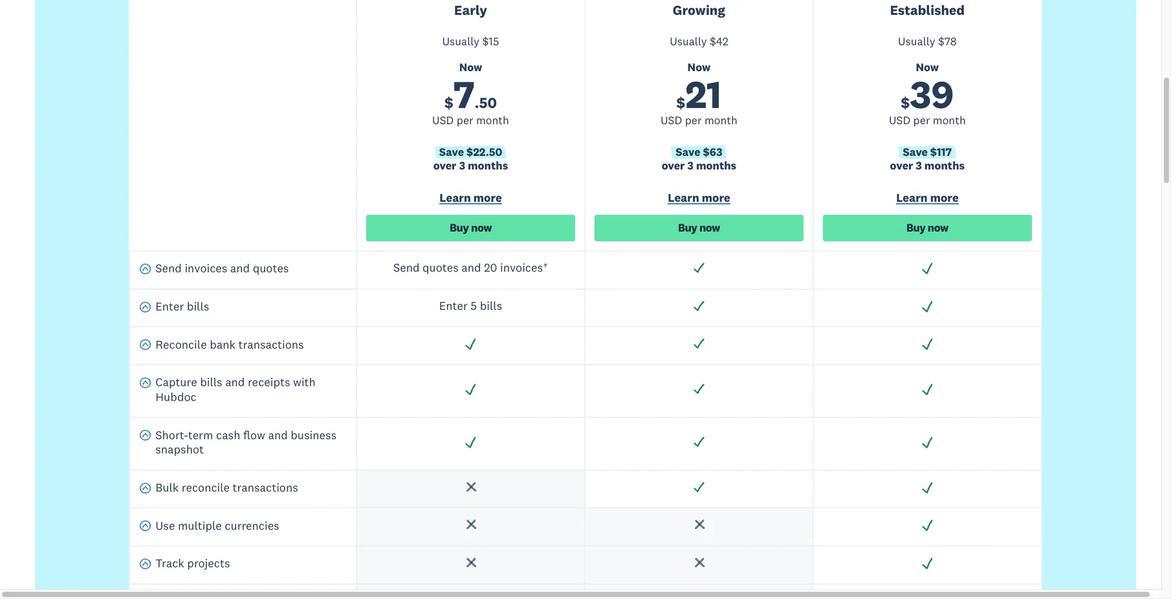 Task type: vqa. For each thing, say whether or not it's contained in the screenshot.
$ within the $ 7 . 50
yes



Task type: locate. For each thing, give the bounding box(es) containing it.
over left $63
[[662, 159, 685, 173]]

and right flow
[[268, 427, 288, 442]]

7
[[453, 70, 475, 118]]

1 more from the left
[[474, 190, 502, 205]]

2 horizontal spatial over
[[890, 159, 913, 173]]

per
[[457, 113, 473, 128], [685, 113, 702, 128], [913, 113, 930, 128]]

0 horizontal spatial over
[[433, 159, 457, 173]]

39
[[910, 70, 954, 118]]

0 horizontal spatial now
[[459, 60, 482, 74]]

per for 39
[[913, 113, 930, 128]]

$117
[[930, 145, 952, 159]]

month down 50
[[476, 113, 509, 128]]

reconcile bank transactions
[[155, 337, 304, 352]]

learn more down 'save $22.50'
[[440, 190, 502, 205]]

0 horizontal spatial learn more link
[[366, 190, 575, 208]]

bills right capture
[[200, 375, 222, 390]]

0 horizontal spatial save
[[439, 145, 464, 159]]

0 horizontal spatial enter
[[155, 299, 184, 314]]

per up save $63
[[685, 113, 702, 128]]

more
[[474, 190, 502, 205], [702, 190, 730, 205], [930, 190, 959, 205]]

excluded image
[[464, 519, 478, 532], [692, 556, 706, 570], [692, 594, 706, 599]]

over left $22.50
[[433, 159, 457, 173]]

learn more link for 39
[[823, 190, 1032, 208]]

1 buy now link from the left
[[366, 215, 575, 242]]

$ 21
[[677, 70, 722, 118]]

learn down 'save $22.50'
[[440, 190, 471, 205]]

$ up save $63
[[677, 93, 685, 112]]

1 horizontal spatial over
[[662, 159, 685, 173]]

1 month from the left
[[476, 113, 509, 128]]

and left receipts
[[225, 375, 245, 390]]

2 learn more link from the left
[[595, 190, 804, 208]]

transactions for reconcile bank transactions
[[238, 337, 304, 352]]

3 now from the left
[[916, 60, 939, 74]]

0 horizontal spatial send
[[155, 261, 182, 276]]

month up $117
[[933, 113, 966, 128]]

2 horizontal spatial per
[[913, 113, 930, 128]]

learn for 21
[[668, 190, 699, 205]]

2 learn from the left
[[668, 190, 699, 205]]

usually down early
[[442, 34, 480, 48]]

3 left $117
[[916, 159, 922, 173]]

bills for capture bills and receipts with hubdoc
[[200, 375, 222, 390]]

over
[[433, 159, 457, 173], [662, 159, 685, 173], [890, 159, 913, 173]]

1 horizontal spatial over 3 months
[[662, 159, 737, 173]]

usd left the 21
[[661, 113, 682, 128]]

buy for 21
[[678, 221, 697, 235]]

2 month from the left
[[705, 113, 738, 128]]

3 left $63
[[687, 159, 694, 173]]

bills down the invoices
[[187, 299, 209, 314]]

1 usd per month from the left
[[432, 113, 509, 128]]

enter inside button
[[155, 299, 184, 314]]

usually
[[442, 34, 480, 48], [670, 34, 707, 48], [898, 34, 935, 48]]

receipts
[[248, 375, 290, 390]]

3 buy now link from the left
[[823, 215, 1032, 242]]

$ left .
[[445, 93, 453, 112]]

2 horizontal spatial learn
[[896, 190, 928, 205]]

1 horizontal spatial usd per month
[[661, 113, 738, 128]]

2 learn more from the left
[[668, 190, 730, 205]]

1 3 from the left
[[459, 159, 465, 173]]

2 more from the left
[[702, 190, 730, 205]]

bulk reconcile transactions button
[[139, 480, 298, 499]]

1 learn from the left
[[440, 190, 471, 205]]

1 horizontal spatial per
[[685, 113, 702, 128]]

cash
[[216, 427, 240, 442]]

2 buy now from the left
[[678, 221, 720, 235]]

currencies
[[225, 518, 279, 533]]

$
[[482, 34, 489, 48], [710, 34, 716, 48], [938, 34, 945, 48], [445, 93, 453, 112], [677, 93, 685, 112], [901, 93, 910, 112]]

send
[[393, 260, 420, 275], [155, 261, 182, 276]]

2 horizontal spatial now
[[916, 60, 939, 74]]

use multiple currencies
[[155, 518, 279, 533]]

usd per month up save $63
[[661, 113, 738, 128]]

usually for 7
[[442, 34, 480, 48]]

usd
[[432, 113, 454, 128], [661, 113, 682, 128], [889, 113, 911, 128]]

0 vertical spatial transactions
[[238, 337, 304, 352]]

transactions up receipts
[[238, 337, 304, 352]]

enter up reconcile at the left bottom of page
[[155, 299, 184, 314]]

$ down established
[[938, 34, 945, 48]]

and right the invoices
[[230, 261, 250, 276]]

learn more link down 'save $22.50'
[[366, 190, 575, 208]]

bills
[[480, 298, 502, 313], [187, 299, 209, 314], [200, 375, 222, 390]]

2 horizontal spatial over 3 months
[[890, 159, 965, 173]]

usually $ 78
[[898, 34, 957, 48]]

3 3 from the left
[[916, 159, 922, 173]]

$63
[[703, 145, 723, 159]]

bills inside button
[[187, 299, 209, 314]]

1 now from the left
[[471, 221, 492, 235]]

2 usd per month from the left
[[661, 113, 738, 128]]

now down usually $ 78
[[916, 60, 939, 74]]

quotes
[[423, 260, 459, 275], [253, 261, 289, 276]]

reconcile bank transactions button
[[139, 337, 304, 355]]

2 horizontal spatial buy now
[[907, 221, 949, 235]]

usd per month up save $117
[[889, 113, 966, 128]]

now down usually $ 15
[[459, 60, 482, 74]]

1 now from the left
[[459, 60, 482, 74]]

transactions inside bulk reconcile transactions button
[[233, 480, 298, 495]]

learn more
[[440, 190, 502, 205], [668, 190, 730, 205], [896, 190, 959, 205]]

months
[[468, 159, 508, 173], [696, 159, 737, 173], [925, 159, 965, 173]]

3 months from the left
[[925, 159, 965, 173]]

save left $117
[[903, 145, 928, 159]]

now
[[471, 221, 492, 235], [699, 221, 720, 235], [928, 221, 949, 235]]

usually down established
[[898, 34, 935, 48]]

3 for 39
[[916, 159, 922, 173]]

learn more down save $117
[[896, 190, 959, 205]]

1 horizontal spatial learn
[[668, 190, 699, 205]]

0 horizontal spatial buy now
[[450, 221, 492, 235]]

now
[[459, 60, 482, 74], [688, 60, 711, 74], [916, 60, 939, 74]]

0 horizontal spatial months
[[468, 159, 508, 173]]

0 horizontal spatial more
[[474, 190, 502, 205]]

1 months from the left
[[468, 159, 508, 173]]

$22.50
[[467, 145, 502, 159]]

usually for 39
[[898, 34, 935, 48]]

1 horizontal spatial learn more
[[668, 190, 730, 205]]

0 horizontal spatial per
[[457, 113, 473, 128]]

2 save from the left
[[676, 145, 701, 159]]

2 horizontal spatial month
[[933, 113, 966, 128]]

$ up save $117
[[901, 93, 910, 112]]

1 horizontal spatial enter
[[439, 298, 468, 313]]

2 3 from the left
[[687, 159, 694, 173]]

save left $63
[[676, 145, 701, 159]]

3 over 3 months from the left
[[890, 159, 965, 173]]

save
[[439, 145, 464, 159], [676, 145, 701, 159], [903, 145, 928, 159]]

and for receipts
[[225, 375, 245, 390]]

and inside button
[[230, 261, 250, 276]]

0 horizontal spatial learn
[[440, 190, 471, 205]]

2 horizontal spatial now
[[928, 221, 949, 235]]

1 horizontal spatial months
[[696, 159, 737, 173]]

1 horizontal spatial buy now
[[678, 221, 720, 235]]

2 horizontal spatial save
[[903, 145, 928, 159]]

2 usd from the left
[[661, 113, 682, 128]]

.
[[475, 93, 479, 112]]

2 buy from the left
[[678, 221, 697, 235]]

1 per from the left
[[457, 113, 473, 128]]

2 now from the left
[[699, 221, 720, 235]]

$ inside $ 39
[[901, 93, 910, 112]]

2 now from the left
[[688, 60, 711, 74]]

month
[[476, 113, 509, 128], [705, 113, 738, 128], [933, 113, 966, 128]]

1 horizontal spatial now
[[688, 60, 711, 74]]

enter bills button
[[139, 299, 209, 317]]

1 horizontal spatial send
[[393, 260, 420, 275]]

3 for 21
[[687, 159, 694, 173]]

0 horizontal spatial buy
[[450, 221, 469, 235]]

0 horizontal spatial usd per month
[[432, 113, 509, 128]]

1 horizontal spatial usd
[[661, 113, 682, 128]]

2 horizontal spatial more
[[930, 190, 959, 205]]

3 now from the left
[[928, 221, 949, 235]]

0 horizontal spatial now
[[471, 221, 492, 235]]

learn more link down save $117
[[823, 190, 1032, 208]]

included image
[[692, 262, 706, 275], [692, 299, 706, 313], [921, 299, 934, 313], [921, 337, 934, 351], [692, 383, 706, 396], [921, 435, 934, 449], [692, 481, 706, 494], [921, 519, 934, 532], [921, 556, 934, 570]]

2 usually from the left
[[670, 34, 707, 48]]

buy now
[[450, 221, 492, 235], [678, 221, 720, 235], [907, 221, 949, 235]]

3 for 7
[[459, 159, 465, 173]]

usd for 7
[[432, 113, 454, 128]]

0 horizontal spatial usd
[[432, 113, 454, 128]]

2 horizontal spatial 3
[[916, 159, 922, 173]]

buy now link for 21
[[595, 215, 804, 242]]

3 month from the left
[[933, 113, 966, 128]]

usd per month
[[432, 113, 509, 128], [661, 113, 738, 128], [889, 113, 966, 128]]

2 horizontal spatial usd per month
[[889, 113, 966, 128]]

quotes inside button
[[253, 261, 289, 276]]

per up save $117
[[913, 113, 930, 128]]

more down $63
[[702, 190, 730, 205]]

1 save from the left
[[439, 145, 464, 159]]

buy
[[450, 221, 469, 235], [678, 221, 697, 235], [907, 221, 926, 235]]

2 over from the left
[[662, 159, 685, 173]]

now down the usually $ 42
[[688, 60, 711, 74]]

over 3 months for 21
[[662, 159, 737, 173]]

month up $63
[[705, 113, 738, 128]]

and
[[462, 260, 481, 275], [230, 261, 250, 276], [225, 375, 245, 390], [268, 427, 288, 442]]

1 vertical spatial transactions
[[233, 480, 298, 495]]

0 vertical spatial excluded image
[[464, 519, 478, 532]]

usd up save $117
[[889, 113, 911, 128]]

0 horizontal spatial usually
[[442, 34, 480, 48]]

$ 7 . 50
[[445, 70, 497, 118]]

excluded image
[[464, 481, 478, 494], [692, 519, 706, 532], [464, 556, 478, 570], [464, 594, 478, 599]]

1 horizontal spatial save
[[676, 145, 701, 159]]

learn down save $117
[[896, 190, 928, 205]]

1 usually from the left
[[442, 34, 480, 48]]

and for quotes
[[230, 261, 250, 276]]

short-
[[155, 427, 188, 442]]

over 3 months
[[433, 159, 508, 173], [662, 159, 737, 173], [890, 159, 965, 173]]

enter
[[439, 298, 468, 313], [155, 299, 184, 314]]

buy now link
[[366, 215, 575, 242], [595, 215, 804, 242], [823, 215, 1032, 242]]

growing
[[673, 1, 726, 19]]

send inside button
[[155, 261, 182, 276]]

2 horizontal spatial learn more
[[896, 190, 959, 205]]

usually $ 42
[[670, 34, 728, 48]]

more down $117
[[930, 190, 959, 205]]

buy for 7
[[450, 221, 469, 235]]

buy for 39
[[907, 221, 926, 235]]

enter left 5
[[439, 298, 468, 313]]

1 buy now from the left
[[450, 221, 492, 235]]

3
[[459, 159, 465, 173], [687, 159, 694, 173], [916, 159, 922, 173]]

3 buy now from the left
[[907, 221, 949, 235]]

3 usd per month from the left
[[889, 113, 966, 128]]

3 per from the left
[[913, 113, 930, 128]]

2 horizontal spatial months
[[925, 159, 965, 173]]

usd for 39
[[889, 113, 911, 128]]

3 usd from the left
[[889, 113, 911, 128]]

1 learn more link from the left
[[366, 190, 575, 208]]

more down $22.50
[[474, 190, 502, 205]]

1 horizontal spatial month
[[705, 113, 738, 128]]

learn more link down save $63
[[595, 190, 804, 208]]

transactions inside reconcile bank transactions button
[[238, 337, 304, 352]]

2 per from the left
[[685, 113, 702, 128]]

usd up 'save $22.50'
[[432, 113, 454, 128]]

0 horizontal spatial 3
[[459, 159, 465, 173]]

1 horizontal spatial learn more link
[[595, 190, 804, 208]]

now for 7
[[459, 60, 482, 74]]

buy now link for 7
[[366, 215, 575, 242]]

usd per month for 21
[[661, 113, 738, 128]]

learn more link
[[366, 190, 575, 208], [595, 190, 804, 208], [823, 190, 1032, 208]]

0 horizontal spatial quotes
[[253, 261, 289, 276]]

42
[[716, 34, 728, 48]]

bank
[[210, 337, 235, 352]]

5
[[471, 298, 477, 313]]

buy now for 21
[[678, 221, 720, 235]]

usd per month down .
[[432, 113, 509, 128]]

1 buy from the left
[[450, 221, 469, 235]]

1 vertical spatial excluded image
[[692, 556, 706, 570]]

3 learn more from the left
[[896, 190, 959, 205]]

enter 5 bills
[[439, 298, 502, 313]]

bills inside the capture bills and receipts with hubdoc
[[200, 375, 222, 390]]

learn down save $63
[[668, 190, 699, 205]]

and inside short-term cash flow and business snapshot
[[268, 427, 288, 442]]

save left $22.50
[[439, 145, 464, 159]]

per up 'save $22.50'
[[457, 113, 473, 128]]

usually down growing on the top right
[[670, 34, 707, 48]]

learn more down save $63
[[668, 190, 730, 205]]

usd per month for 39
[[889, 113, 966, 128]]

3 buy from the left
[[907, 221, 926, 235]]

2 buy now link from the left
[[595, 215, 804, 242]]

and for 20
[[462, 260, 481, 275]]

0 horizontal spatial buy now link
[[366, 215, 575, 242]]

0 horizontal spatial learn more
[[440, 190, 502, 205]]

3 more from the left
[[930, 190, 959, 205]]

1 over 3 months from the left
[[433, 159, 508, 173]]

now for 7
[[471, 221, 492, 235]]

over left $117
[[890, 159, 913, 173]]

1 over from the left
[[433, 159, 457, 173]]

buy now for 39
[[907, 221, 949, 235]]

1 horizontal spatial buy
[[678, 221, 697, 235]]

1 horizontal spatial now
[[699, 221, 720, 235]]

20
[[484, 260, 497, 275]]

0 horizontal spatial over 3 months
[[433, 159, 508, 173]]

78
[[945, 34, 957, 48]]

$ 39
[[901, 70, 954, 118]]

2 horizontal spatial buy
[[907, 221, 926, 235]]

2 horizontal spatial learn more link
[[823, 190, 1032, 208]]

3 learn more link from the left
[[823, 190, 1032, 208]]

1 usd from the left
[[432, 113, 454, 128]]

1 horizontal spatial more
[[702, 190, 730, 205]]

3 save from the left
[[903, 145, 928, 159]]

transactions
[[238, 337, 304, 352], [233, 480, 298, 495]]

send invoices and quotes button
[[139, 261, 289, 279]]

0 horizontal spatial month
[[476, 113, 509, 128]]

1 horizontal spatial usually
[[670, 34, 707, 48]]

2 months from the left
[[696, 159, 737, 173]]

learn
[[440, 190, 471, 205], [668, 190, 699, 205], [896, 190, 928, 205]]

1 horizontal spatial 3
[[687, 159, 694, 173]]

3 learn from the left
[[896, 190, 928, 205]]

2 horizontal spatial usually
[[898, 34, 935, 48]]

transactions up currencies
[[233, 480, 298, 495]]

2 horizontal spatial buy now link
[[823, 215, 1032, 242]]

save for 21
[[676, 145, 701, 159]]

3 left $22.50
[[459, 159, 465, 173]]

3 over from the left
[[890, 159, 913, 173]]

2 over 3 months from the left
[[662, 159, 737, 173]]

and left 20
[[462, 260, 481, 275]]

3 usually from the left
[[898, 34, 935, 48]]

multiple
[[178, 518, 222, 533]]

usd per month for 7
[[432, 113, 509, 128]]

included image
[[921, 262, 934, 275], [464, 337, 478, 351], [692, 337, 706, 351], [464, 383, 478, 396], [921, 383, 934, 396], [464, 435, 478, 449], [692, 435, 706, 449], [921, 481, 934, 494], [921, 594, 934, 599]]

month for 7
[[476, 113, 509, 128]]

1 learn more from the left
[[440, 190, 502, 205]]

business
[[291, 427, 337, 442]]

2 horizontal spatial usd
[[889, 113, 911, 128]]

and inside the capture bills and receipts with hubdoc
[[225, 375, 245, 390]]

projects
[[187, 556, 230, 571]]

1 horizontal spatial buy now link
[[595, 215, 804, 242]]



Task type: describe. For each thing, give the bounding box(es) containing it.
over for 21
[[662, 159, 685, 173]]

snapshot
[[155, 442, 204, 457]]

short-term cash flow and business snapshot button
[[139, 427, 347, 461]]

save $22.50
[[439, 145, 502, 159]]

over 3 months for 7
[[433, 159, 508, 173]]

track
[[155, 556, 184, 571]]

learn more for 7
[[440, 190, 502, 205]]

track projects
[[155, 556, 230, 571]]

buy now for 7
[[450, 221, 492, 235]]

bills right 5
[[480, 298, 502, 313]]

buy now link for 39
[[823, 215, 1032, 242]]

15
[[489, 34, 499, 48]]

capture bills and receipts with hubdoc
[[155, 375, 316, 404]]

save for 39
[[903, 145, 928, 159]]

learn more link for 21
[[595, 190, 804, 208]]

$ inside $ 7 . 50
[[445, 93, 453, 112]]

bulk reconcile transactions
[[155, 480, 298, 495]]

now for 21
[[699, 221, 720, 235]]

months for 21
[[696, 159, 737, 173]]

month for 39
[[933, 113, 966, 128]]

learn more for 21
[[668, 190, 730, 205]]

$ down growing on the top right
[[710, 34, 716, 48]]

over 3 months for 39
[[890, 159, 965, 173]]

learn more for 39
[[896, 190, 959, 205]]

save $63
[[676, 145, 723, 159]]

months for 7
[[468, 159, 508, 173]]

$ down early
[[482, 34, 489, 48]]

usd for 21
[[661, 113, 682, 128]]

2 vertical spatial excluded image
[[692, 594, 706, 599]]

more for 7
[[474, 190, 502, 205]]

over for 7
[[433, 159, 457, 173]]

reconcile
[[182, 480, 230, 495]]

use multiple currencies button
[[139, 518, 279, 536]]

bulk
[[155, 480, 179, 495]]

learn for 7
[[440, 190, 471, 205]]

term
[[188, 427, 213, 442]]

enter for enter 5 bills
[[439, 298, 468, 313]]

use
[[155, 518, 175, 533]]

more for 21
[[702, 190, 730, 205]]

save for 7
[[439, 145, 464, 159]]

usually $ 15
[[442, 34, 499, 48]]

usually for 21
[[670, 34, 707, 48]]

1 horizontal spatial quotes
[[423, 260, 459, 275]]

capture
[[155, 375, 197, 390]]

now for 39
[[916, 60, 939, 74]]

enter for enter bills
[[155, 299, 184, 314]]

month for 21
[[705, 113, 738, 128]]

invoices
[[185, 261, 227, 276]]

send for send quotes and 20 invoices†
[[393, 260, 420, 275]]

months for 39
[[925, 159, 965, 173]]

$ inside the $ 21
[[677, 93, 685, 112]]

established
[[890, 1, 965, 19]]

per for 21
[[685, 113, 702, 128]]

hubdoc
[[155, 390, 197, 404]]

learn more link for 7
[[366, 190, 575, 208]]

early
[[454, 1, 487, 19]]

now for 21
[[688, 60, 711, 74]]

flow
[[243, 427, 265, 442]]

reconcile
[[155, 337, 207, 352]]

invoices†
[[500, 260, 548, 275]]

now for 39
[[928, 221, 949, 235]]

track projects button
[[139, 556, 230, 574]]

save $117
[[903, 145, 952, 159]]

more for 39
[[930, 190, 959, 205]]

send for send invoices and quotes
[[155, 261, 182, 276]]

transactions for bulk reconcile transactions
[[233, 480, 298, 495]]

enter bills
[[155, 299, 209, 314]]

bills for enter bills
[[187, 299, 209, 314]]

send quotes and 20 invoices†
[[393, 260, 548, 275]]

learn for 39
[[896, 190, 928, 205]]

21
[[685, 70, 722, 118]]

over for 39
[[890, 159, 913, 173]]

with
[[293, 375, 316, 390]]

50
[[479, 93, 497, 112]]

per for 7
[[457, 113, 473, 128]]

short-term cash flow and business snapshot
[[155, 427, 337, 457]]

capture bills and receipts with hubdoc button
[[139, 375, 347, 408]]

send invoices and quotes
[[155, 261, 289, 276]]



